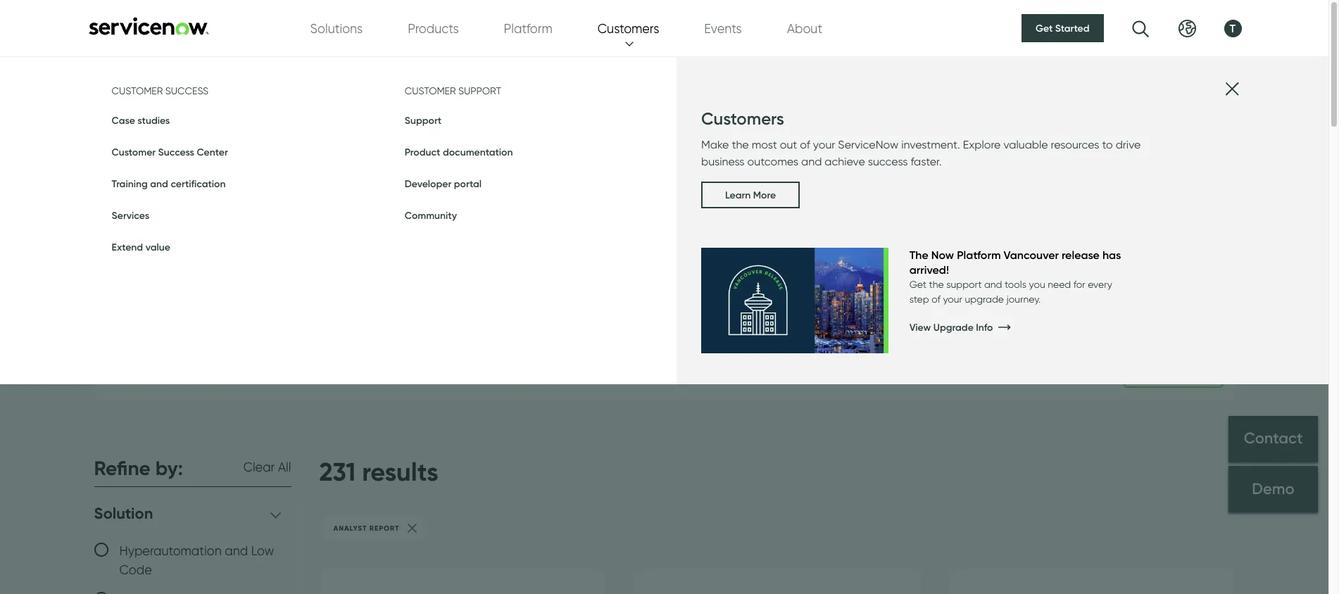 Task type: vqa. For each thing, say whether or not it's contained in the screenshot.
language selector Image
no



Task type: describe. For each thing, give the bounding box(es) containing it.
231
[[319, 456, 356, 487]]

clear
[[243, 460, 275, 475]]

1 horizontal spatial you
[[896, 198, 929, 222]]

product documentation link
[[405, 146, 513, 158]]

and inside hyperautomation and low code
[[225, 543, 248, 558]]

are
[[214, 198, 244, 222]]

servicenow image
[[87, 17, 210, 35]]

learn more link
[[701, 182, 800, 209]]

the inside the now platform vancouver release has arrived! get the support and tools you need for every step of your upgrade journey.
[[929, 279, 944, 290]]

customer up the 'training'
[[112, 146, 156, 158]]

Search resources field
[[94, 331, 1235, 399]]

investment.
[[902, 138, 960, 152]]

of inside make the most out of your servicenow investment. explore valuable resources to drive business outcomes and achieve success faster.
[[800, 138, 811, 152]]

0 vertical spatial success
[[165, 85, 209, 96]]

view upgrade info link
[[910, 315, 1158, 339]]

explore
[[963, 138, 1001, 152]]

extend value
[[112, 241, 170, 254]]

product documentation
[[405, 146, 513, 158]]

case studies
[[112, 114, 170, 127]]

arrived!
[[910, 263, 949, 277]]

customer success
[[112, 85, 209, 96]]

results
[[362, 456, 438, 487]]

learn
[[725, 189, 751, 202]]

products
[[408, 21, 459, 36]]

0 vertical spatial platform
[[504, 21, 553, 36]]

low
[[251, 543, 274, 558]]

1 vertical spatial customers
[[701, 108, 784, 129]]

whether you are new to servicenow or an experienced developer, we have an option for you
[[94, 198, 929, 222]]

need
[[1048, 279, 1071, 290]]

support inside the now platform vancouver release has arrived! get the support and tools you need for every step of your upgrade journey.
[[947, 279, 982, 290]]

customers button
[[598, 19, 659, 38]]

get inside the now platform vancouver release has arrived! get the support and tools you need for every step of your upgrade journey.
[[910, 279, 927, 290]]

every
[[1088, 279, 1113, 290]]

out
[[780, 138, 797, 152]]

new
[[249, 198, 286, 222]]

view upgrade info
[[910, 321, 993, 334]]

success
[[158, 146, 194, 158]]

documentation
[[443, 146, 513, 158]]

services
[[112, 209, 149, 222]]

resource center
[[94, 100, 219, 117]]

and inside the now platform vancouver release has arrived! get the support and tools you need for every step of your upgrade journey.
[[984, 279, 1003, 290]]

customer success center
[[112, 146, 228, 158]]

value
[[146, 241, 170, 254]]

all
[[278, 460, 291, 475]]

the inside make the most out of your servicenow investment. explore valuable resources to drive business outcomes and achieve success faster.
[[732, 138, 749, 152]]

about button
[[787, 19, 823, 38]]

center
[[168, 100, 219, 117]]

studies
[[138, 114, 170, 127]]

platform inside the now platform vancouver release has arrived! get the support and tools you need for every step of your upgrade journey.
[[957, 248, 1001, 262]]

product
[[405, 146, 440, 158]]

extend value link
[[112, 241, 170, 254]]

0 horizontal spatial to
[[291, 198, 310, 222]]

platform button
[[504, 19, 553, 38]]

experienced
[[477, 198, 590, 222]]

business
[[701, 155, 745, 168]]

get started link
[[1022, 14, 1104, 42]]

1 horizontal spatial center
[[295, 129, 439, 185]]

the now platform vancouver release has arrived! get the support and tools you need for every step of your upgrade journey.
[[910, 248, 1122, 305]]

training and certification link
[[112, 177, 226, 190]]

solutions
[[310, 21, 363, 36]]

the
[[910, 248, 929, 262]]

and inside make the most out of your servicenow investment. explore valuable resources to drive business outcomes and achieve success faster.
[[801, 155, 822, 168]]

hyperautomation and low code
[[119, 543, 274, 577]]

release
[[1062, 248, 1100, 262]]

events button
[[704, 19, 742, 38]]

services link
[[112, 209, 149, 222]]

have
[[725, 198, 770, 222]]

clear all link
[[243, 458, 291, 478]]

whether
[[94, 198, 172, 222]]

portal
[[454, 177, 482, 190]]

by:
[[156, 456, 183, 480]]

upgrade
[[965, 294, 1004, 305]]

developer,
[[595, 198, 689, 222]]

training
[[112, 177, 148, 190]]

option
[[803, 198, 862, 222]]

hyperautomation
[[119, 543, 222, 558]]

view
[[910, 321, 931, 334]]

231 results
[[319, 456, 438, 487]]

we
[[694, 198, 720, 222]]

events
[[704, 21, 742, 36]]

valuable
[[1004, 138, 1048, 152]]

journey.
[[1007, 294, 1041, 305]]

of inside the now platform vancouver release has arrived! get the support and tools you need for every step of your upgrade journey.
[[932, 294, 941, 305]]

for for you
[[867, 198, 891, 222]]



Task type: locate. For each thing, give the bounding box(es) containing it.
support link
[[405, 114, 442, 127]]

1 vertical spatial your
[[943, 294, 963, 305]]

community link
[[405, 209, 457, 222]]

get up step
[[910, 279, 927, 290]]

more
[[753, 189, 776, 202]]

achieve
[[825, 155, 865, 168]]

1 horizontal spatial for
[[1074, 279, 1086, 290]]

1 vertical spatial platform
[[957, 248, 1001, 262]]

1 horizontal spatial the
[[929, 279, 944, 290]]

0 horizontal spatial support
[[459, 85, 501, 96]]

of right step
[[932, 294, 941, 305]]

developer
[[405, 177, 452, 190]]

and
[[801, 155, 822, 168], [150, 177, 168, 190], [984, 279, 1003, 290], [225, 543, 248, 558]]

0 vertical spatial servicenow
[[838, 138, 899, 152]]

to inside make the most out of your servicenow investment. explore valuable resources to drive business outcomes and achieve success faster.
[[1102, 138, 1113, 152]]

get started
[[1036, 22, 1090, 35]]

outcomes
[[748, 155, 799, 168]]

0 vertical spatial to
[[1102, 138, 1113, 152]]

for for every
[[1074, 279, 1086, 290]]

1 vertical spatial get
[[910, 279, 927, 290]]

upgrade
[[934, 321, 974, 334]]

support up documentation at the left top of the page
[[459, 85, 501, 96]]

0 vertical spatial customers
[[598, 21, 659, 36]]

1 horizontal spatial an
[[775, 198, 799, 222]]

servicenow down developer
[[315, 198, 420, 222]]

analyst report
[[333, 524, 400, 533]]

0 horizontal spatial platform
[[504, 21, 553, 36]]

0 horizontal spatial customers
[[598, 21, 659, 36]]

your up upgrade
[[943, 294, 963, 305]]

for right option
[[867, 198, 891, 222]]

0 horizontal spatial the
[[732, 138, 749, 152]]

an
[[448, 198, 472, 222], [775, 198, 799, 222]]

customer support
[[405, 85, 501, 96]]

clear all
[[243, 460, 291, 475]]

1 vertical spatial to
[[291, 198, 310, 222]]

your
[[813, 138, 835, 152], [943, 294, 963, 305]]

you down the certification in the left of the page
[[177, 198, 209, 222]]

for
[[867, 198, 891, 222], [1074, 279, 1086, 290]]

an right have
[[775, 198, 799, 222]]

refine by:
[[94, 456, 183, 480]]

1 vertical spatial success
[[868, 155, 908, 168]]

customers
[[598, 21, 659, 36], [701, 108, 784, 129]]

support up the upgrade
[[947, 279, 982, 290]]

vancouver
[[1004, 248, 1059, 262]]

success inside make the most out of your servicenow investment. explore valuable resources to drive business outcomes and achieve success faster.
[[868, 155, 908, 168]]

0 horizontal spatial an
[[448, 198, 472, 222]]

0 horizontal spatial servicenow
[[315, 198, 420, 222]]

get left started
[[1036, 22, 1053, 35]]

community
[[405, 209, 457, 222]]

1 an from the left
[[448, 198, 472, 222]]

and up the upgrade
[[984, 279, 1003, 290]]

0 horizontal spatial success
[[165, 85, 209, 96]]

resources
[[1051, 138, 1100, 152]]

about
[[787, 21, 823, 36]]

analyst
[[333, 524, 367, 533]]

most
[[752, 138, 777, 152]]

your up achieve
[[813, 138, 835, 152]]

1 horizontal spatial platform
[[957, 248, 1001, 262]]

1 vertical spatial servicenow
[[315, 198, 420, 222]]

1 vertical spatial of
[[932, 294, 941, 305]]

resource center
[[94, 129, 439, 185]]

certification
[[171, 177, 226, 190]]

started
[[1056, 22, 1090, 35]]

1 horizontal spatial get
[[1036, 22, 1053, 35]]

customer up support
[[405, 85, 456, 96]]

the
[[732, 138, 749, 152], [929, 279, 944, 290]]

0 vertical spatial the
[[732, 138, 749, 152]]

platform
[[504, 21, 553, 36], [957, 248, 1001, 262]]

customer success center link
[[112, 146, 228, 158]]

drive
[[1116, 138, 1141, 152]]

your inside the now platform vancouver release has arrived! get the support and tools you need for every step of your upgrade journey.
[[943, 294, 963, 305]]

solutions button
[[310, 19, 363, 38]]

customer up resource
[[112, 85, 163, 96]]

0 vertical spatial support
[[459, 85, 501, 96]]

center up the certification in the left of the page
[[197, 146, 228, 158]]

0 horizontal spatial of
[[800, 138, 811, 152]]

faster.
[[911, 155, 942, 168]]

get
[[1036, 22, 1053, 35], [910, 279, 927, 290]]

or
[[425, 198, 444, 222]]

has
[[1103, 248, 1122, 262]]

success left 'faster.'
[[868, 155, 908, 168]]

for right need
[[1074, 279, 1086, 290]]

center
[[295, 129, 439, 185], [197, 146, 228, 158]]

servicenow inside make the most out of your servicenow investment. explore valuable resources to drive business outcomes and achieve success faster.
[[838, 138, 899, 152]]

to right new
[[291, 198, 310, 222]]

to left drive
[[1102, 138, 1113, 152]]

0 vertical spatial your
[[813, 138, 835, 152]]

training and certification
[[112, 177, 226, 190]]

you
[[177, 198, 209, 222], [896, 198, 929, 222], [1029, 279, 1046, 290]]

1 horizontal spatial of
[[932, 294, 941, 305]]

case studies link
[[112, 114, 170, 127]]

make the most out of your servicenow investment. explore valuable resources to drive business outcomes and achieve success faster.
[[701, 138, 1141, 168]]

refine
[[94, 456, 151, 480]]

center down support link
[[295, 129, 439, 185]]

the left most on the top
[[732, 138, 749, 152]]

2 horizontal spatial you
[[1029, 279, 1046, 290]]

2 an from the left
[[775, 198, 799, 222]]

and left low
[[225, 543, 248, 558]]

0 horizontal spatial for
[[867, 198, 891, 222]]

learn more
[[725, 189, 776, 202]]

1 vertical spatial the
[[929, 279, 944, 290]]

solution
[[94, 504, 153, 523]]

step
[[910, 294, 929, 305]]

support
[[459, 85, 501, 96], [947, 279, 982, 290]]

tools
[[1005, 279, 1027, 290]]

report
[[370, 524, 400, 533]]

customer for case studies
[[112, 85, 163, 96]]

1 vertical spatial for
[[1074, 279, 1086, 290]]

0 horizontal spatial get
[[910, 279, 927, 290]]

products button
[[408, 19, 459, 38]]

1 horizontal spatial customers
[[701, 108, 784, 129]]

extend
[[112, 241, 143, 254]]

you up journey.
[[1029, 279, 1046, 290]]

servicenow
[[838, 138, 899, 152], [315, 198, 420, 222]]

case
[[112, 114, 135, 127]]

0 vertical spatial for
[[867, 198, 891, 222]]

now
[[932, 248, 954, 262]]

1 vertical spatial support
[[947, 279, 982, 290]]

make
[[701, 138, 729, 152]]

developer portal
[[405, 177, 482, 190]]

0 horizontal spatial center
[[197, 146, 228, 158]]

success up the center
[[165, 85, 209, 96]]

1 horizontal spatial your
[[943, 294, 963, 305]]

servicenow up achieve
[[838, 138, 899, 152]]

and right the 'training'
[[150, 177, 168, 190]]

your inside make the most out of your servicenow investment. explore valuable resources to drive business outcomes and achieve success faster.
[[813, 138, 835, 152]]

for inside the now platform vancouver release has arrived! get the support and tools you need for every step of your upgrade journey.
[[1074, 279, 1086, 290]]

developer portal link
[[405, 177, 482, 190]]

the down arrived!
[[929, 279, 944, 290]]

1 horizontal spatial success
[[868, 155, 908, 168]]

code
[[119, 562, 152, 577]]

1 horizontal spatial to
[[1102, 138, 1113, 152]]

you inside the now platform vancouver release has arrived! get the support and tools you need for every step of your upgrade journey.
[[1029, 279, 1046, 290]]

of right out on the top right
[[800, 138, 811, 152]]

to
[[1102, 138, 1113, 152], [291, 198, 310, 222]]

0 horizontal spatial your
[[813, 138, 835, 152]]

info
[[976, 321, 993, 334]]

1 horizontal spatial support
[[947, 279, 982, 290]]

1 horizontal spatial servicenow
[[838, 138, 899, 152]]

0 horizontal spatial you
[[177, 198, 209, 222]]

0 vertical spatial of
[[800, 138, 811, 152]]

0 vertical spatial get
[[1036, 22, 1053, 35]]

and left achieve
[[801, 155, 822, 168]]

you up the
[[896, 198, 929, 222]]

an right or on the left top of page
[[448, 198, 472, 222]]

customer for support
[[405, 85, 456, 96]]



